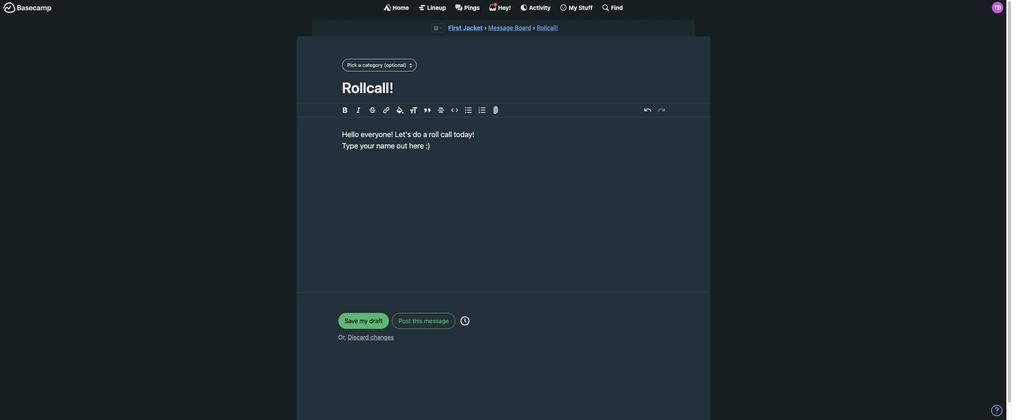 Task type: vqa. For each thing, say whether or not it's contained in the screenshot.
Steve Marsh image
no



Task type: locate. For each thing, give the bounding box(es) containing it.
post
[[399, 318, 411, 325]]

1 vertical spatial a
[[424, 130, 427, 139]]

a right do
[[424, 130, 427, 139]]

0 horizontal spatial ›
[[485, 24, 487, 31]]

discard
[[348, 334, 369, 341]]

message board link
[[489, 24, 531, 31]]

lineup link
[[418, 4, 446, 11]]

name
[[377, 141, 395, 150]]

this
[[413, 318, 423, 325]]

0 horizontal spatial a
[[359, 62, 361, 68]]

pings button
[[455, 4, 480, 11]]

pick
[[348, 62, 357, 68]]

first jacket link
[[449, 24, 483, 31]]

a
[[359, 62, 361, 68], [424, 130, 427, 139]]

a right pick
[[359, 62, 361, 68]]

jacket
[[463, 24, 483, 31]]

hey! button
[[489, 3, 511, 11]]

0 vertical spatial a
[[359, 62, 361, 68]]

Write away… text field
[[319, 118, 688, 283]]

out
[[397, 141, 408, 150]]

call
[[441, 130, 452, 139]]

›
[[485, 24, 487, 31], [533, 24, 536, 31]]

1 horizontal spatial ›
[[533, 24, 536, 31]]

message
[[489, 24, 514, 31]]

activity
[[530, 4, 551, 11]]

:)
[[426, 141, 431, 150]]

a inside button
[[359, 62, 361, 68]]

tyler black image
[[993, 2, 1004, 13]]

changes
[[371, 334, 394, 341]]

let's
[[395, 130, 411, 139]]

› message board › rollcall!
[[485, 24, 558, 31]]

› right jacket
[[485, 24, 487, 31]]

first jacket
[[449, 24, 483, 31]]

main element
[[0, 0, 1007, 15]]

board
[[515, 24, 531, 31]]

discard changes link
[[348, 334, 394, 341]]

everyone!
[[361, 130, 393, 139]]

› right board
[[533, 24, 536, 31]]

lineup
[[428, 4, 446, 11]]

first
[[449, 24, 462, 31]]

hello everyone! let's do a roll call today! type your name out here :)
[[342, 130, 475, 150]]

hey!
[[498, 4, 511, 11]]

or,
[[338, 334, 347, 341]]

1 horizontal spatial a
[[424, 130, 427, 139]]

2 › from the left
[[533, 24, 536, 31]]



Task type: describe. For each thing, give the bounding box(es) containing it.
(optional)
[[384, 62, 407, 68]]

post this message
[[399, 318, 449, 325]]

my
[[360, 318, 368, 325]]

pick a category (optional)
[[348, 62, 407, 68]]

rollcall!
[[537, 24, 558, 31]]

schedule this to post later image
[[461, 317, 470, 326]]

home
[[393, 4, 409, 11]]

here
[[409, 141, 424, 150]]

save my draft button
[[338, 313, 389, 329]]

roll
[[429, 130, 439, 139]]

save
[[345, 318, 358, 325]]

1 › from the left
[[485, 24, 487, 31]]

category
[[363, 62, 383, 68]]

save my draft
[[345, 318, 383, 325]]

find
[[611, 4, 623, 11]]

type
[[342, 141, 358, 150]]

home link
[[384, 4, 409, 11]]

message
[[424, 318, 449, 325]]

do
[[413, 130, 422, 139]]

pings
[[465, 4, 480, 11]]

my stuff
[[569, 4, 593, 11]]

draft
[[370, 318, 383, 325]]

pick a category (optional) button
[[342, 59, 417, 71]]

my
[[569, 4, 578, 11]]

find button
[[602, 4, 623, 11]]

today!
[[454, 130, 475, 139]]

post this message button
[[392, 313, 456, 329]]

hello
[[342, 130, 359, 139]]

stuff
[[579, 4, 593, 11]]

switch accounts image
[[3, 2, 52, 14]]

activity link
[[520, 4, 551, 11]]

your
[[360, 141, 375, 150]]

Type a title… text field
[[342, 79, 665, 96]]

my stuff button
[[560, 4, 593, 11]]

a inside 'hello everyone! let's do a roll call today! type your name out here :)'
[[424, 130, 427, 139]]

rollcall! link
[[537, 24, 558, 31]]

or, discard changes
[[338, 334, 394, 341]]



